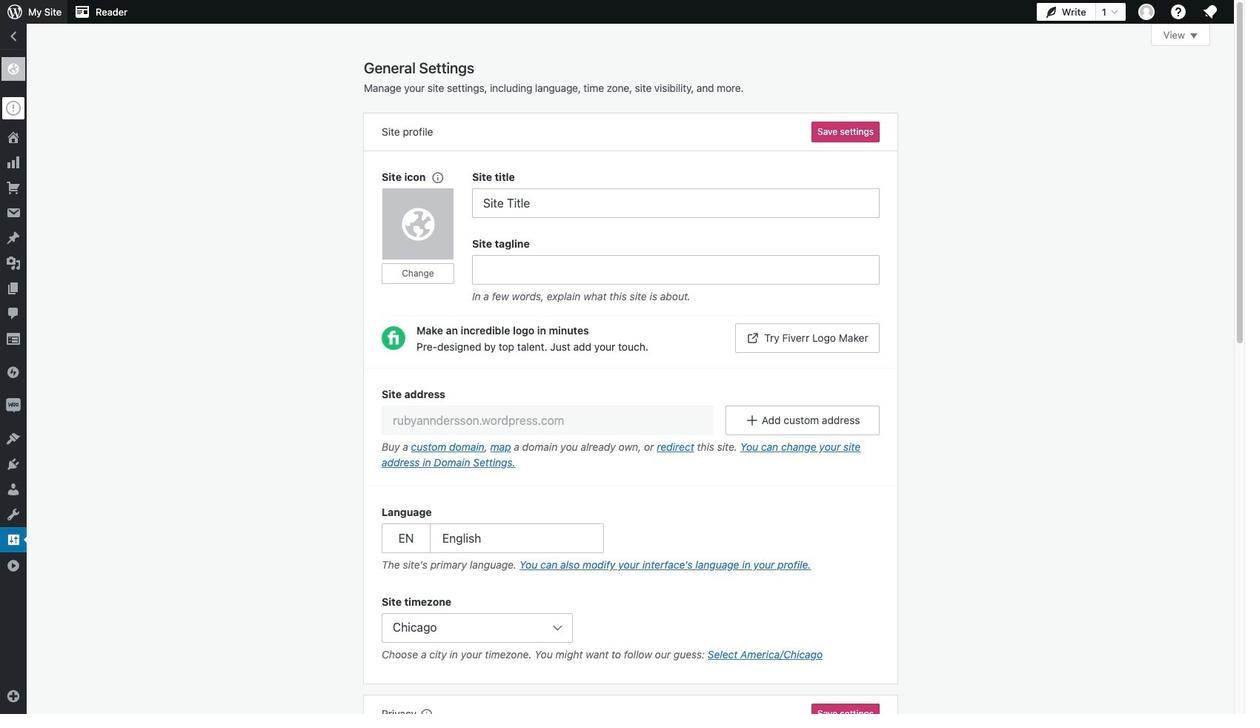 Task type: describe. For each thing, give the bounding box(es) containing it.
closed image
[[1191, 33, 1198, 39]]

manage your notifications image
[[1202, 3, 1220, 21]]

more information image
[[420, 707, 433, 714]]

fiverr small logo image
[[382, 326, 406, 350]]

help image
[[1170, 3, 1188, 21]]



Task type: locate. For each thing, give the bounding box(es) containing it.
group
[[382, 169, 472, 308], [472, 169, 880, 218], [472, 236, 880, 308], [364, 368, 898, 486], [382, 504, 880, 576], [382, 594, 880, 666]]

None text field
[[472, 188, 880, 218], [472, 255, 880, 285], [472, 188, 880, 218], [472, 255, 880, 285]]

more information image
[[430, 170, 444, 184]]

img image
[[6, 365, 21, 380], [6, 398, 21, 413]]

my profile image
[[1139, 4, 1155, 20]]

main content
[[364, 24, 1211, 714]]

2 img image from the top
[[6, 398, 21, 413]]

None text field
[[382, 406, 714, 435]]

1 img image from the top
[[6, 365, 21, 380]]

0 vertical spatial img image
[[6, 365, 21, 380]]

1 vertical spatial img image
[[6, 398, 21, 413]]



Task type: vqa. For each thing, say whether or not it's contained in the screenshot.
My Profile image
yes



